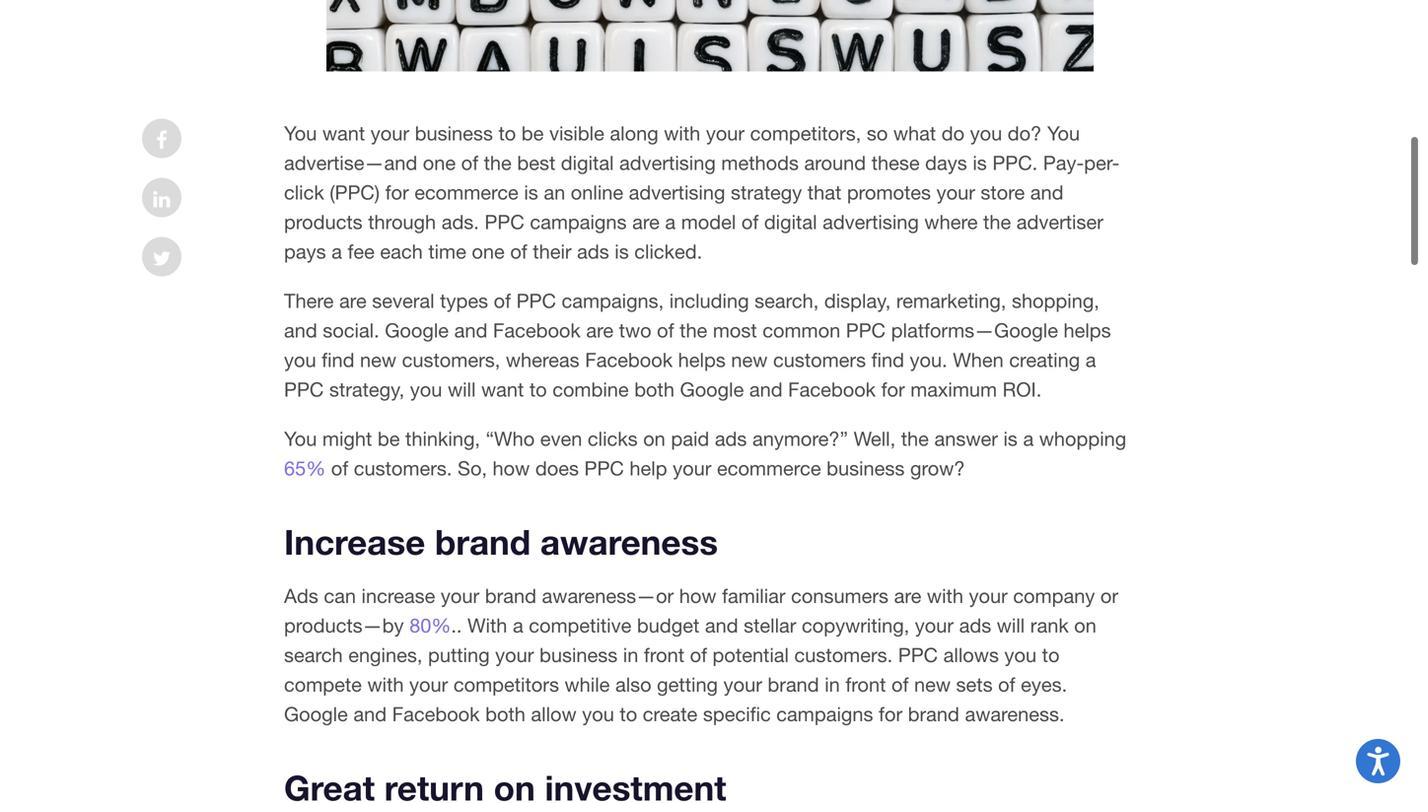 Task type: vqa. For each thing, say whether or not it's contained in the screenshot.
first find from right
yes



Task type: describe. For each thing, give the bounding box(es) containing it.
of right types
[[494, 290, 511, 313]]

you.
[[910, 349, 947, 372]]

competitors
[[453, 673, 559, 697]]

awareness—or
[[542, 585, 674, 608]]

brand inside "ads can increase your brand awareness—or how familiar consumers are with your company or products—by"
[[485, 585, 536, 608]]

common
[[763, 319, 840, 342]]

of up ads. at the top left
[[461, 151, 478, 175]]

of up getting at the bottom
[[690, 644, 707, 667]]

allows
[[943, 644, 999, 667]]

want inside you want your business to be visible along with your competitors, so what do you do? you advertise—and one of the best digital advertising methods around these days is ppc. pay-per- click (ppc) for ecommerce is an online advertising strategy that promotes your store and products through ads. ppc campaigns are a model of digital advertising where the advertiser pays a fee each time one of their ads is clicked.
[[322, 122, 365, 145]]

to down 'rank' in the right bottom of the page
[[1042, 644, 1060, 667]]

time
[[428, 240, 466, 263]]

when
[[953, 349, 1004, 372]]

0 horizontal spatial new
[[360, 349, 397, 372]]

of down strategy
[[741, 211, 759, 234]]

campaigns inside you want your business to be visible along with your competitors, so what do you do? you advertise—and one of the best digital advertising methods around these days is ppc. pay-per- click (ppc) for ecommerce is an online advertising strategy that promotes your store and products through ads. ppc campaigns are a model of digital advertising where the advertiser pays a fee each time one of their ads is clicked.
[[530, 211, 627, 234]]

compete
[[284, 673, 362, 697]]

facebook down two
[[585, 349, 673, 372]]

ads for even
[[715, 428, 747, 451]]

you down while
[[582, 703, 614, 726]]

brand down so,
[[435, 522, 531, 563]]

both inside .. with a competitive budget and stellar copywriting, your ads will rank on search engines, putting your business in front of potential customers. ppc allows you to compete with your competitors while also getting your brand in front of new sets of eyes. google and facebook both allow you to create specific campaigns for brand awareness.
[[485, 703, 525, 726]]

pays
[[284, 240, 326, 263]]

be inside you want your business to be visible along with your competitors, so what do you do? you advertise—and one of the best digital advertising methods around these days is ppc. pay-per- click (ppc) for ecommerce is an online advertising strategy that promotes your store and products through ads. ppc campaigns are a model of digital advertising where the advertiser pays a fee each time one of their ads is clicked.
[[521, 122, 544, 145]]

social.
[[323, 319, 379, 342]]

including
[[669, 290, 749, 313]]

65%
[[284, 457, 326, 480]]

shopping,
[[1012, 290, 1099, 313]]

1 vertical spatial front
[[845, 673, 886, 697]]

..
[[451, 614, 462, 637]]

whereas
[[506, 349, 580, 372]]

rank
[[1030, 614, 1069, 637]]

to inside you want your business to be visible along with your competitors, so what do you do? you advertise—and one of the best digital advertising methods around these days is ppc. pay-per- click (ppc) for ecommerce is an online advertising strategy that promotes your store and products through ads. ppc campaigns are a model of digital advertising where the advertiser pays a fee each time one of their ads is clicked.
[[498, 122, 516, 145]]

does
[[535, 457, 579, 480]]

ppc inside you want your business to be visible along with your competitors, so what do you do? you advertise—and one of the best digital advertising methods around these days is ppc. pay-per- click (ppc) for ecommerce is an online advertising strategy that promotes your store and products through ads. ppc campaigns are a model of digital advertising where the advertiser pays a fee each time one of their ads is clicked.
[[485, 211, 524, 234]]

the inside there are several types of ppc campaigns, including search, display, remarketing, shopping, and social. google and facebook are two of the most common ppc platforms—google helps you find new customers, whereas facebook helps new customers find you. when creating a ppc strategy, you will want to combine both google and facebook for maximum roi.
[[680, 319, 707, 342]]

and inside you want your business to be visible along with your competitors, so what do you do? you advertise—and one of the best digital advertising methods around these days is ppc. pay-per- click (ppc) for ecommerce is an online advertising strategy that promotes your store and products through ads. ppc campaigns are a model of digital advertising where the advertiser pays a fee each time one of their ads is clicked.
[[1030, 181, 1064, 204]]

well,
[[854, 428, 896, 451]]

products—by
[[284, 614, 404, 637]]

customers,
[[402, 349, 500, 372]]

so,
[[458, 457, 487, 480]]

0 horizontal spatial one
[[423, 151, 456, 175]]

grow?
[[910, 457, 965, 480]]

can
[[324, 585, 356, 608]]

that
[[807, 181, 841, 204]]

competitive
[[529, 614, 631, 637]]

is left an
[[524, 181, 538, 204]]

specific
[[703, 703, 771, 726]]

business inside you want your business to be visible along with your competitors, so what do you do? you advertise—and one of the best digital advertising methods around these days is ppc. pay-per- click (ppc) for ecommerce is an online advertising strategy that promotes your store and products through ads. ppc campaigns are a model of digital advertising where the advertiser pays a fee each time one of their ads is clicked.
[[415, 122, 493, 145]]

1 horizontal spatial google
[[385, 319, 449, 342]]

company
[[1013, 585, 1095, 608]]

getting
[[657, 673, 718, 697]]

65% link
[[284, 457, 326, 480]]

increase
[[361, 585, 435, 608]]

of down copywriting,
[[891, 673, 909, 697]]

combine
[[552, 378, 629, 401]]

visible
[[549, 122, 604, 145]]

0 horizontal spatial digital
[[561, 151, 614, 175]]

ppc down their
[[516, 290, 556, 313]]

and down there
[[284, 319, 317, 342]]

answer
[[934, 428, 998, 451]]

the left best
[[484, 151, 512, 175]]

store
[[981, 181, 1025, 204]]

are inside "ads can increase your brand awareness—or how familiar consumers are with your company or products—by"
[[894, 585, 921, 608]]

advertiser
[[1016, 211, 1103, 234]]

your inside you might be thinking, "who even clicks on paid ads anymore?" well, the answer is a whopping 65% of customers. so, how does ppc help your ecommerce business grow?
[[673, 457, 711, 480]]

you up pay-
[[1047, 122, 1080, 145]]

increase
[[284, 522, 425, 563]]

a left fee on the left
[[331, 240, 342, 263]]

ppc left strategy,
[[284, 378, 324, 401]]

campaigns,
[[562, 290, 664, 313]]

products
[[284, 211, 363, 234]]

putting
[[428, 644, 490, 667]]

1 horizontal spatial helps
[[1064, 319, 1111, 342]]

there
[[284, 290, 334, 313]]

will inside there are several types of ppc campaigns, including search, display, remarketing, shopping, and social. google and facebook are two of the most common ppc platforms—google helps you find new customers, whereas facebook helps new customers find you. when creating a ppc strategy, you will want to combine both google and facebook for maximum roi.
[[448, 378, 476, 401]]

new inside .. with a competitive budget and stellar copywriting, your ads will rank on search engines, putting your business in front of potential customers. ppc allows you to compete with your competitors while also getting your brand in front of new sets of eyes. google and facebook both allow you to create specific campaigns for brand awareness.
[[914, 673, 951, 697]]

awareness.
[[965, 703, 1065, 726]]

allow
[[531, 703, 577, 726]]

advertise—and
[[284, 151, 417, 175]]

also
[[615, 673, 651, 697]]

consumers
[[791, 585, 889, 608]]

1 vertical spatial google
[[680, 378, 744, 401]]

days
[[925, 151, 967, 175]]

even
[[540, 428, 582, 451]]

model
[[681, 211, 736, 234]]

for inside there are several types of ppc campaigns, including search, display, remarketing, shopping, and social. google and facebook are two of the most common ppc platforms—google helps you find new customers, whereas facebook helps new customers find you. when creating a ppc strategy, you will want to combine both google and facebook for maximum roi.
[[881, 378, 905, 401]]

familiar
[[722, 585, 786, 608]]

paid
[[671, 428, 709, 451]]

online
[[571, 181, 623, 204]]

you up eyes.
[[1004, 644, 1037, 667]]

through
[[368, 211, 436, 234]]

the down "store"
[[983, 211, 1011, 234]]

1 vertical spatial one
[[472, 240, 505, 263]]

the inside you might be thinking, "who even clicks on paid ads anymore?" well, the answer is a whopping 65% of customers. so, how does ppc help your ecommerce business grow?
[[901, 428, 929, 451]]

along
[[610, 122, 658, 145]]

a up clicked.
[[665, 211, 676, 234]]

remarketing,
[[896, 290, 1006, 313]]

a inside there are several types of ppc campaigns, including search, display, remarketing, shopping, and social. google and facebook are two of the most common ppc platforms—google helps you find new customers, whereas facebook helps new customers find you. when creating a ppc strategy, you will want to combine both google and facebook for maximum roi.
[[1085, 349, 1096, 372]]

are down campaigns,
[[586, 319, 614, 342]]

click
[[284, 181, 324, 204]]

sets
[[956, 673, 993, 697]]

with
[[467, 614, 507, 637]]

80%
[[409, 614, 451, 637]]

with inside "ads can increase your brand awareness—or how familiar consumers are with your company or products—by"
[[927, 585, 963, 608]]

ecommerce inside you might be thinking, "who even clicks on paid ads anymore?" well, the answer is a whopping 65% of customers. so, how does ppc help your ecommerce business grow?
[[717, 457, 821, 480]]

these
[[871, 151, 920, 175]]

create
[[643, 703, 697, 726]]

want inside there are several types of ppc campaigns, including search, display, remarketing, shopping, and social. google and facebook are two of the most common ppc platforms—google helps you find new customers, whereas facebook helps new customers find you. when creating a ppc strategy, you will want to combine both google and facebook for maximum roi.
[[481, 378, 524, 401]]

methods
[[721, 151, 799, 175]]

80% link
[[409, 614, 451, 637]]

of inside you might be thinking, "who even clicks on paid ads anymore?" well, the answer is a whopping 65% of customers. so, how does ppc help your ecommerce business grow?
[[331, 457, 348, 480]]

where
[[924, 211, 978, 234]]

you want your business to be visible along with your competitors, so what do you do? you advertise—and one of the best digital advertising methods around these days is ppc. pay-per- click (ppc) for ecommerce is an online advertising strategy that promotes your store and products through ads. ppc campaigns are a model of digital advertising where the advertiser pays a fee each time one of their ads is clicked.
[[284, 122, 1119, 263]]

and up potential
[[705, 614, 738, 637]]

for inside .. with a competitive budget and stellar copywriting, your ads will rank on search engines, putting your business in front of potential customers. ppc allows you to compete with your competitors while also getting your brand in front of new sets of eyes. google and facebook both allow you to create specific campaigns for brand awareness.
[[879, 703, 902, 726]]

creating
[[1009, 349, 1080, 372]]

awareness
[[540, 522, 718, 563]]

do?
[[1008, 122, 1042, 145]]

of left their
[[510, 240, 527, 263]]

their
[[533, 240, 572, 263]]

with inside .. with a competitive budget and stellar copywriting, your ads will rank on search engines, putting your business in front of potential customers. ppc allows you to compete with your competitors while also getting your brand in front of new sets of eyes. google and facebook both allow you to create specific campaigns for brand awareness.
[[367, 673, 404, 697]]

and down compete
[[353, 703, 387, 726]]



Task type: locate. For each thing, give the bounding box(es) containing it.
0 vertical spatial want
[[322, 122, 365, 145]]

both down competitors
[[485, 703, 525, 726]]

google up paid
[[680, 378, 744, 401]]

are up copywriting,
[[894, 585, 921, 608]]

1 horizontal spatial on
[[1074, 614, 1096, 637]]

advertising down along
[[619, 151, 716, 175]]

helps down shopping,
[[1064, 319, 1111, 342]]

2 horizontal spatial ads
[[959, 614, 991, 637]]

0 horizontal spatial business
[[415, 122, 493, 145]]

2 find from the left
[[871, 349, 904, 372]]

to down also
[[620, 703, 637, 726]]

ppc left allows
[[898, 644, 938, 667]]

each
[[380, 240, 423, 263]]

business up ads. at the top left
[[415, 122, 493, 145]]

0 vertical spatial for
[[385, 181, 409, 204]]

ads up allows
[[959, 614, 991, 637]]

ads right paid
[[715, 428, 747, 451]]

most
[[713, 319, 757, 342]]

is inside you might be thinking, "who even clicks on paid ads anymore?" well, the answer is a whopping 65% of customers. so, how does ppc help your ecommerce business grow?
[[1003, 428, 1018, 451]]

helps
[[1064, 319, 1111, 342], [678, 349, 726, 372]]

you
[[970, 122, 1002, 145], [284, 349, 316, 372], [410, 378, 442, 401], [1004, 644, 1037, 667], [582, 703, 614, 726]]

1 find from the left
[[322, 349, 355, 372]]

strategy,
[[329, 378, 405, 401]]

are up social.
[[339, 290, 367, 313]]

facebook inside .. with a competitive budget and stellar copywriting, your ads will rank on search engines, putting your business in front of potential customers. ppc allows you to compete with your competitors while also getting your brand in front of new sets of eyes. google and facebook both allow you to create specific campaigns for brand awareness.
[[392, 703, 480, 726]]

of down might
[[331, 457, 348, 480]]

customers. inside .. with a competitive budget and stellar copywriting, your ads will rank on search engines, putting your business in front of potential customers. ppc allows you to compete with your competitors while also getting your brand in front of new sets of eyes. google and facebook both allow you to create specific campaigns for brand awareness.
[[794, 644, 893, 667]]

is right answer
[[1003, 428, 1018, 451]]

the up grow?
[[901, 428, 929, 451]]

anymore?"
[[752, 428, 848, 451]]

are inside you want your business to be visible along with your competitors, so what do you do? you advertise—and one of the best digital advertising methods around these days is ppc. pay-per- click (ppc) for ecommerce is an online advertising strategy that promotes your store and products through ads. ppc campaigns are a model of digital advertising where the advertiser pays a fee each time one of their ads is clicked.
[[632, 211, 660, 234]]

2 horizontal spatial business
[[826, 457, 905, 480]]

platforms—google
[[891, 319, 1058, 342]]

will inside .. with a competitive budget and stellar copywriting, your ads will rank on search engines, putting your business in front of potential customers. ppc allows you to compete with your competitors while also getting your brand in front of new sets of eyes. google and facebook both allow you to create specific campaigns for brand awareness.
[[997, 614, 1025, 637]]

will down customers,
[[448, 378, 476, 401]]

and down types
[[454, 319, 487, 342]]

1 horizontal spatial new
[[731, 349, 768, 372]]

best
[[517, 151, 555, 175]]

1 horizontal spatial one
[[472, 240, 505, 263]]

maximum
[[910, 378, 997, 401]]

for up through
[[385, 181, 409, 204]]

2 horizontal spatial with
[[927, 585, 963, 608]]

ads for and
[[959, 614, 991, 637]]

1 vertical spatial digital
[[764, 211, 817, 234]]

0 horizontal spatial be
[[378, 428, 400, 451]]

0 horizontal spatial how
[[493, 457, 530, 480]]

2 vertical spatial with
[[367, 673, 404, 697]]

roi.
[[1003, 378, 1042, 401]]

is right days at top
[[973, 151, 987, 175]]

advertising down promotes
[[823, 211, 919, 234]]

both inside there are several types of ppc campaigns, including search, display, remarketing, shopping, and social. google and facebook are two of the most common ppc platforms—google helps you find new customers, whereas facebook helps new customers find you. when creating a ppc strategy, you will want to combine both google and facebook for maximum roi.
[[634, 378, 674, 401]]

0 horizontal spatial helps
[[678, 349, 726, 372]]

facebook down putting
[[392, 703, 480, 726]]

0 vertical spatial ads
[[577, 240, 609, 263]]

fee
[[348, 240, 375, 263]]

is left clicked.
[[615, 240, 629, 263]]

0 vertical spatial on
[[643, 428, 665, 451]]

brand down potential
[[768, 673, 819, 697]]

several
[[372, 290, 434, 313]]

1 horizontal spatial find
[[871, 349, 904, 372]]

(ppc)
[[330, 181, 380, 204]]

your
[[371, 122, 409, 145], [706, 122, 745, 145], [936, 181, 975, 204], [673, 457, 711, 480], [441, 585, 479, 608], [969, 585, 1008, 608], [915, 614, 954, 637], [495, 644, 534, 667], [409, 673, 448, 697], [723, 673, 762, 697]]

1 vertical spatial ecommerce
[[717, 457, 821, 480]]

on inside you might be thinking, "who even clicks on paid ads anymore?" well, the answer is a whopping 65% of customers. so, how does ppc help your ecommerce business grow?
[[643, 428, 665, 451]]

the down the including
[[680, 319, 707, 342]]

0 vertical spatial campaigns
[[530, 211, 627, 234]]

1 vertical spatial campaigns
[[776, 703, 873, 726]]

with inside you want your business to be visible along with your competitors, so what do you do? you advertise—and one of the best digital advertising methods around these days is ppc. pay-per- click (ppc) for ecommerce is an online advertising strategy that promotes your store and products through ads. ppc campaigns are a model of digital advertising where the advertiser pays a fee each time one of their ads is clicked.
[[664, 122, 700, 145]]

you down customers,
[[410, 378, 442, 401]]

0 horizontal spatial find
[[322, 349, 355, 372]]

business inside .. with a competitive budget and stellar copywriting, your ads will rank on search engines, putting your business in front of potential customers. ppc allows you to compete with your competitors while also getting your brand in front of new sets of eyes. google and facebook both allow you to create specific campaigns for brand awareness.
[[539, 644, 618, 667]]

0 horizontal spatial in
[[623, 644, 638, 667]]

2 horizontal spatial google
[[680, 378, 744, 401]]

to left visible
[[498, 122, 516, 145]]

how inside "ads can increase your brand awareness—or how familiar consumers are with your company or products—by"
[[679, 585, 716, 608]]

ppc down display,
[[846, 319, 886, 342]]

a
[[665, 211, 676, 234], [331, 240, 342, 263], [1085, 349, 1096, 372], [1023, 428, 1034, 451], [513, 614, 523, 637]]

one
[[423, 151, 456, 175], [472, 240, 505, 263]]

competitors,
[[750, 122, 861, 145]]

2 horizontal spatial new
[[914, 673, 951, 697]]

0 horizontal spatial front
[[644, 644, 684, 667]]

clicks
[[588, 428, 638, 451]]

google down compete
[[284, 703, 348, 726]]

1 horizontal spatial front
[[845, 673, 886, 697]]

1 vertical spatial in
[[825, 673, 840, 697]]

how inside you might be thinking, "who even clicks on paid ads anymore?" well, the answer is a whopping 65% of customers. so, how does ppc help your ecommerce business grow?
[[493, 457, 530, 480]]

around
[[804, 151, 866, 175]]

ads inside .. with a competitive budget and stellar copywriting, your ads will rank on search engines, putting your business in front of potential customers. ppc allows you to compete with your competitors while also getting your brand in front of new sets of eyes. google and facebook both allow you to create specific campaigns for brand awareness.
[[959, 614, 991, 637]]

you down there
[[284, 349, 316, 372]]

1 vertical spatial for
[[881, 378, 905, 401]]

how up budget
[[679, 585, 716, 608]]

might
[[322, 428, 372, 451]]

0 vertical spatial one
[[423, 151, 456, 175]]

0 vertical spatial ecommerce
[[414, 181, 519, 204]]

want up advertise—and
[[322, 122, 365, 145]]

ppc right ads. at the top left
[[485, 211, 524, 234]]

or
[[1100, 585, 1118, 608]]

to down the whereas
[[529, 378, 547, 401]]

1 horizontal spatial with
[[664, 122, 700, 145]]

a inside .. with a competitive budget and stellar copywriting, your ads will rank on search engines, putting your business in front of potential customers. ppc allows you to compete with your competitors while also getting your brand in front of new sets of eyes. google and facebook both allow you to create specific campaigns for brand awareness.
[[513, 614, 523, 637]]

of up awareness.
[[998, 673, 1015, 697]]

whopping
[[1039, 428, 1126, 451]]

of
[[461, 151, 478, 175], [741, 211, 759, 234], [510, 240, 527, 263], [494, 290, 511, 313], [657, 319, 674, 342], [331, 457, 348, 480], [690, 644, 707, 667], [891, 673, 909, 697], [998, 673, 1015, 697]]

1 vertical spatial both
[[485, 703, 525, 726]]

2 vertical spatial business
[[539, 644, 618, 667]]

1 vertical spatial ads
[[715, 428, 747, 451]]

ecommerce inside you want your business to be visible along with your competitors, so what do you do? you advertise—and one of the best digital advertising methods around these days is ppc. pay-per- click (ppc) for ecommerce is an online advertising strategy that promotes your store and products through ads. ppc campaigns are a model of digital advertising where the advertiser pays a fee each time one of their ads is clicked.
[[414, 181, 519, 204]]

0 vertical spatial be
[[521, 122, 544, 145]]

1 horizontal spatial campaigns
[[776, 703, 873, 726]]

ppc inside you might be thinking, "who even clicks on paid ads anymore?" well, the answer is a whopping 65% of customers. so, how does ppc help your ecommerce business grow?
[[584, 457, 624, 480]]

2 vertical spatial advertising
[[823, 211, 919, 234]]

advertising
[[619, 151, 716, 175], [629, 181, 725, 204], [823, 211, 919, 234]]

1 vertical spatial advertising
[[629, 181, 725, 204]]

linkedin image
[[153, 190, 170, 210]]

on inside .. with a competitive budget and stellar copywriting, your ads will rank on search engines, putting your business in front of potential customers. ppc allows you to compete with your competitors while also getting your brand in front of new sets of eyes. google and facebook both allow you to create specific campaigns for brand awareness.
[[1074, 614, 1096, 637]]

be inside you might be thinking, "who even clicks on paid ads anymore?" well, the answer is a whopping 65% of customers. so, how does ppc help your ecommerce business grow?
[[378, 428, 400, 451]]

budget
[[637, 614, 699, 637]]

1 vertical spatial helps
[[678, 349, 726, 372]]

0 vertical spatial customers.
[[354, 457, 452, 480]]

what
[[893, 122, 936, 145]]

1 vertical spatial with
[[927, 585, 963, 608]]

of right two
[[657, 319, 674, 342]]

campaigns
[[530, 211, 627, 234], [776, 703, 873, 726]]

types
[[440, 290, 488, 313]]

1 horizontal spatial how
[[679, 585, 716, 608]]

1 vertical spatial want
[[481, 378, 524, 401]]

0 horizontal spatial want
[[322, 122, 365, 145]]

0 vertical spatial both
[[634, 378, 674, 401]]

an
[[544, 181, 565, 204]]

will left 'rank' in the right bottom of the page
[[997, 614, 1025, 637]]

ppc down clicks in the bottom of the page
[[584, 457, 624, 480]]

0 horizontal spatial customers.
[[354, 457, 452, 480]]

thinking,
[[405, 428, 480, 451]]

you for you want your business to be visible along with your competitors, so what do you do? you advertise—and one of the best digital advertising methods around these days is ppc. pay-per- click (ppc) for ecommerce is an online advertising strategy that promotes your store and products through ads. ppc campaigns are a model of digital advertising where the advertiser pays a fee each time one of their ads is clicked.
[[284, 122, 317, 145]]

1 vertical spatial business
[[826, 457, 905, 480]]

copywriting,
[[802, 614, 909, 637]]

eyes.
[[1021, 673, 1067, 697]]

1 horizontal spatial be
[[521, 122, 544, 145]]

helps down most at right top
[[678, 349, 726, 372]]

one down ads. at the top left
[[472, 240, 505, 263]]

and up advertiser
[[1030, 181, 1064, 204]]

a right creating
[[1085, 349, 1096, 372]]

0 horizontal spatial both
[[485, 703, 525, 726]]

1 horizontal spatial ecommerce
[[717, 457, 821, 480]]

ecommerce down anymore?"
[[717, 457, 821, 480]]

new left sets
[[914, 673, 951, 697]]

new down most at right top
[[731, 349, 768, 372]]

customers. down thinking,
[[354, 457, 452, 480]]

be up best
[[521, 122, 544, 145]]

business down competitive
[[539, 644, 618, 667]]

help
[[630, 457, 667, 480]]

0 horizontal spatial with
[[367, 673, 404, 697]]

0 vertical spatial business
[[415, 122, 493, 145]]

brand up with
[[485, 585, 536, 608]]

.. with a competitive budget and stellar copywriting, your ads will rank on search engines, putting your business in front of potential customers. ppc allows you to compete with your competitors while also getting your brand in front of new sets of eyes. google and facebook both allow you to create specific campaigns for brand awareness.
[[284, 614, 1096, 726]]

ads inside you might be thinking, "who even clicks on paid ads anymore?" well, the answer is a whopping 65% of customers. so, how does ppc help your ecommerce business grow?
[[715, 428, 747, 451]]

twitter image
[[153, 249, 171, 269]]

facebook up the whereas
[[493, 319, 581, 342]]

you up 65% link
[[284, 428, 317, 451]]

2 vertical spatial google
[[284, 703, 348, 726]]

potential
[[713, 644, 789, 667]]

1 horizontal spatial both
[[634, 378, 674, 401]]

the
[[484, 151, 512, 175], [983, 211, 1011, 234], [680, 319, 707, 342], [901, 428, 929, 451]]

in down copywriting,
[[825, 673, 840, 697]]

facebook image
[[156, 131, 167, 150]]

1 horizontal spatial customers.
[[794, 644, 893, 667]]

ads can increase your brand awareness—or how familiar consumers are with your company or products—by
[[284, 585, 1118, 637]]

0 horizontal spatial ecommerce
[[414, 181, 519, 204]]

in up also
[[623, 644, 638, 667]]

search
[[284, 644, 343, 667]]

on up help
[[643, 428, 665, 451]]

are
[[632, 211, 660, 234], [339, 290, 367, 313], [586, 319, 614, 342], [894, 585, 921, 608]]

are up clicked.
[[632, 211, 660, 234]]

business inside you might be thinking, "who even clicks on paid ads anymore?" well, the answer is a whopping 65% of customers. so, how does ppc help your ecommerce business grow?
[[826, 457, 905, 480]]

for inside you want your business to be visible along with your competitors, so what do you do? you advertise—and one of the best digital advertising methods around these days is ppc. pay-per- click (ppc) for ecommerce is an online advertising strategy that promotes your store and products through ads. ppc campaigns are a model of digital advertising where the advertiser pays a fee each time one of their ads is clicked.
[[385, 181, 409, 204]]

in
[[623, 644, 638, 667], [825, 673, 840, 697]]

0 vertical spatial google
[[385, 319, 449, 342]]

so
[[867, 122, 888, 145]]

digital down strategy
[[764, 211, 817, 234]]

campaigns down online
[[530, 211, 627, 234]]

2 vertical spatial for
[[879, 703, 902, 726]]

1 horizontal spatial business
[[539, 644, 618, 667]]

facebook down the customers at top right
[[788, 378, 876, 401]]

open accessibe: accessibility options, statement and help image
[[1367, 747, 1389, 776]]

for down copywriting,
[[879, 703, 902, 726]]

0 vertical spatial digital
[[561, 151, 614, 175]]

to inside there are several types of ppc campaigns, including search, display, remarketing, shopping, and social. google and facebook are two of the most common ppc platforms—google helps you find new customers, whereas facebook helps new customers find you. when creating a ppc strategy, you will want to combine both google and facebook for maximum roi.
[[529, 378, 547, 401]]

on right 'rank' in the right bottom of the page
[[1074, 614, 1096, 637]]

ecommerce up ads. at the top left
[[414, 181, 519, 204]]

1 vertical spatial how
[[679, 585, 716, 608]]

front down copywriting,
[[845, 673, 886, 697]]

one up ads. at the top left
[[423, 151, 456, 175]]

1 horizontal spatial in
[[825, 673, 840, 697]]

display,
[[824, 290, 891, 313]]

1 horizontal spatial will
[[997, 614, 1025, 637]]

on
[[643, 428, 665, 451], [1074, 614, 1096, 637]]

ads inside you want your business to be visible along with your competitors, so what do you do? you advertise—and one of the best digital advertising methods around these days is ppc. pay-per- click (ppc) for ecommerce is an online advertising strategy that promotes your store and products through ads. ppc campaigns are a model of digital advertising where the advertiser pays a fee each time one of their ads is clicked.
[[577, 240, 609, 263]]

"who
[[486, 428, 535, 451]]

0 horizontal spatial google
[[284, 703, 348, 726]]

a down roi.
[[1023, 428, 1034, 451]]

strategy
[[731, 181, 802, 204]]

ads right their
[[577, 240, 609, 263]]

new up strategy,
[[360, 349, 397, 372]]

customers
[[773, 349, 866, 372]]

google down several
[[385, 319, 449, 342]]

per-
[[1084, 151, 1119, 175]]

0 vertical spatial how
[[493, 457, 530, 480]]

do
[[941, 122, 965, 145]]

0 vertical spatial will
[[448, 378, 476, 401]]

you inside you want your business to be visible along with your competitors, so what do you do? you advertise—and one of the best digital advertising methods around these days is ppc. pay-per- click (ppc) for ecommerce is an online advertising strategy that promotes your store and products through ads. ppc campaigns are a model of digital advertising where the advertiser pays a fee each time one of their ads is clicked.
[[970, 122, 1002, 145]]

with right along
[[664, 122, 700, 145]]

0 horizontal spatial on
[[643, 428, 665, 451]]

want down the whereas
[[481, 378, 524, 401]]

how down "who
[[493, 457, 530, 480]]

brand down sets
[[908, 703, 959, 726]]

google
[[385, 319, 449, 342], [680, 378, 744, 401], [284, 703, 348, 726]]

you
[[284, 122, 317, 145], [1047, 122, 1080, 145], [284, 428, 317, 451]]

find down social.
[[322, 349, 355, 372]]

you up advertise—and
[[284, 122, 317, 145]]

pay-
[[1043, 151, 1084, 175]]

0 vertical spatial with
[[664, 122, 700, 145]]

1 horizontal spatial want
[[481, 378, 524, 401]]

you for you might be thinking, "who even clicks on paid ads anymore?" well, the answer is a whopping 65% of customers. so, how does ppc help your ecommerce business grow?
[[284, 428, 317, 451]]

0 vertical spatial front
[[644, 644, 684, 667]]

1 vertical spatial customers.
[[794, 644, 893, 667]]

customers. inside you might be thinking, "who even clicks on paid ads anymore?" well, the answer is a whopping 65% of customers. so, how does ppc help your ecommerce business grow?
[[354, 457, 452, 480]]

0 vertical spatial helps
[[1064, 319, 1111, 342]]

with
[[664, 122, 700, 145], [927, 585, 963, 608], [367, 673, 404, 697]]

brand
[[435, 522, 531, 563], [485, 585, 536, 608], [768, 673, 819, 697], [908, 703, 959, 726]]

how
[[493, 457, 530, 480], [679, 585, 716, 608]]

a inside you might be thinking, "who even clicks on paid ads anymore?" well, the answer is a whopping 65% of customers. so, how does ppc help your ecommerce business grow?
[[1023, 428, 1034, 451]]

front down budget
[[644, 644, 684, 667]]

there are several types of ppc campaigns, including search, display, remarketing, shopping, and social. google and facebook are two of the most common ppc platforms—google helps you find new customers, whereas facebook helps new customers find you. when creating a ppc strategy, you will want to combine both google and facebook for maximum roi.
[[284, 290, 1111, 401]]

1 horizontal spatial digital
[[764, 211, 817, 234]]

promotes
[[847, 181, 931, 204]]

ppc inside .. with a competitive budget and stellar copywriting, your ads will rank on search engines, putting your business in front of potential customers. ppc allows you to compete with your competitors while also getting your brand in front of new sets of eyes. google and facebook both allow you to create specific campaigns for brand awareness.
[[898, 644, 938, 667]]

1 horizontal spatial ads
[[715, 428, 747, 451]]

1 vertical spatial on
[[1074, 614, 1096, 637]]

stellar
[[744, 614, 796, 637]]

you inside you might be thinking, "who even clicks on paid ads anymore?" well, the answer is a whopping 65% of customers. so, how does ppc help your ecommerce business grow?
[[284, 428, 317, 451]]

0 vertical spatial in
[[623, 644, 638, 667]]

2 vertical spatial ads
[[959, 614, 991, 637]]

how a solid ppc strategy helps ecommerce businesses grow image
[[327, 0, 1093, 72]]

for
[[385, 181, 409, 204], [881, 378, 905, 401], [879, 703, 902, 726]]

for up well,
[[881, 378, 905, 401]]

google inside .. with a competitive budget and stellar copywriting, your ads will rank on search engines, putting your business in front of potential customers. ppc allows you to compete with your competitors while also getting your brand in front of new sets of eyes. google and facebook both allow you to create specific campaigns for brand awareness.
[[284, 703, 348, 726]]

0 horizontal spatial will
[[448, 378, 476, 401]]

increase brand awareness
[[284, 522, 718, 563]]

1 vertical spatial be
[[378, 428, 400, 451]]

customers. down copywriting,
[[794, 644, 893, 667]]

0 horizontal spatial ads
[[577, 240, 609, 263]]

0 horizontal spatial campaigns
[[530, 211, 627, 234]]

1 vertical spatial will
[[997, 614, 1025, 637]]

ads.
[[441, 211, 479, 234]]

find
[[322, 349, 355, 372], [871, 349, 904, 372]]

business down well,
[[826, 457, 905, 480]]

you might be thinking, "who even clicks on paid ads anymore?" well, the answer is a whopping 65% of customers. so, how does ppc help your ecommerce business grow?
[[284, 428, 1126, 480]]

campaigns inside .. with a competitive budget and stellar copywriting, your ads will rank on search engines, putting your business in front of potential customers. ppc allows you to compete with your competitors while also getting your brand in front of new sets of eyes. google and facebook both allow you to create specific campaigns for brand awareness.
[[776, 703, 873, 726]]

business
[[415, 122, 493, 145], [826, 457, 905, 480], [539, 644, 618, 667]]

0 vertical spatial advertising
[[619, 151, 716, 175]]

a right with
[[513, 614, 523, 637]]

ads
[[284, 585, 318, 608]]

advertising up model
[[629, 181, 725, 204]]

customers.
[[354, 457, 452, 480], [794, 644, 893, 667]]

you right do
[[970, 122, 1002, 145]]

to
[[498, 122, 516, 145], [529, 378, 547, 401], [1042, 644, 1060, 667], [620, 703, 637, 726]]

will
[[448, 378, 476, 401], [997, 614, 1025, 637]]

digital up online
[[561, 151, 614, 175]]

and up anymore?"
[[749, 378, 783, 401]]



